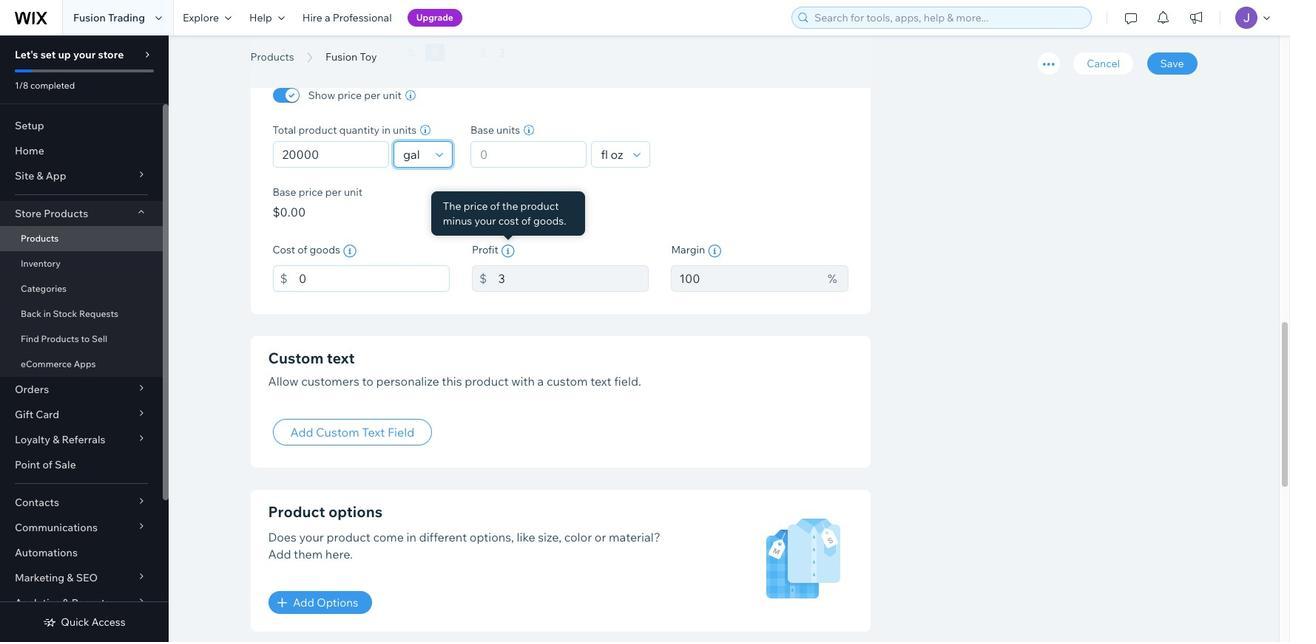 Task type: describe. For each thing, give the bounding box(es) containing it.
inventory
[[21, 258, 61, 269]]

field
[[388, 426, 414, 440]]

profit
[[472, 243, 498, 257]]

cancel
[[1087, 57, 1120, 70]]

1 vertical spatial products link
[[0, 226, 163, 252]]

like
[[517, 531, 535, 546]]

referrals
[[62, 433, 105, 447]]

price for $0.00
[[299, 186, 323, 199]]

hire a professional
[[302, 11, 392, 24]]

sidebar element
[[0, 36, 169, 643]]

store
[[15, 207, 41, 220]]

fusion left trading
[[73, 11, 106, 24]]

store
[[98, 48, 124, 61]]

communications
[[15, 521, 98, 535]]

access
[[92, 616, 125, 629]]

products up ecommerce apps
[[41, 334, 79, 345]]

Search for tools, apps, help & more... field
[[810, 7, 1087, 28]]

price for product
[[464, 200, 488, 213]]

show
[[308, 89, 335, 102]]

plus xs image
[[278, 599, 287, 608]]

trading
[[108, 11, 145, 24]]

hire a professional link
[[294, 0, 401, 36]]

of inside "fusion toy" form
[[298, 243, 307, 257]]

sell
[[92, 334, 107, 345]]

completed
[[30, 80, 75, 91]]

quick access
[[61, 616, 125, 629]]

setup
[[15, 119, 44, 132]]

goods.
[[533, 215, 566, 228]]

in inside does your product come in different options, like size, color or material? add them here.
[[407, 531, 416, 546]]

options
[[317, 597, 358, 611]]

store products button
[[0, 201, 163, 226]]

help
[[249, 11, 272, 24]]

fusion down the 'hire a professional' link
[[326, 50, 358, 64]]

custom
[[547, 374, 588, 389]]

info tooltip image for margin
[[708, 245, 721, 258]]

to inside sidebar element
[[81, 334, 90, 345]]

1 horizontal spatial in
[[382, 124, 391, 137]]

options
[[328, 503, 382, 522]]

1/8
[[15, 80, 28, 91]]

professional
[[333, 11, 392, 24]]

total product quantity in units
[[273, 124, 417, 137]]

sale
[[55, 459, 76, 472]]

options,
[[470, 531, 514, 546]]

2 units from the left
[[496, 124, 520, 137]]

back in stock requests link
[[0, 302, 163, 327]]

your inside does your product come in different options, like size, color or material? add them here.
[[299, 531, 324, 546]]

point of sale link
[[0, 453, 163, 478]]

customers
[[301, 374, 359, 389]]

text
[[362, 426, 385, 440]]

automations
[[15, 547, 78, 560]]

set
[[40, 48, 56, 61]]

& for site
[[37, 169, 43, 183]]

add custom text field button
[[273, 420, 432, 446]]

gift
[[15, 408, 33, 422]]

0 vertical spatial price
[[338, 89, 362, 102]]

product
[[268, 503, 325, 522]]

contacts button
[[0, 490, 163, 516]]

up
[[58, 48, 71, 61]]

$0.00
[[273, 205, 306, 220]]

1 vertical spatial text
[[590, 374, 611, 389]]

store products
[[15, 207, 88, 220]]

minus
[[443, 215, 472, 228]]

ecommerce apps link
[[0, 352, 163, 377]]

of inside 'link'
[[42, 459, 52, 472]]

the price of the product minus your cost of goods.
[[443, 200, 566, 228]]

explore
[[183, 11, 219, 24]]

or
[[595, 531, 606, 546]]

save button
[[1147, 53, 1197, 75]]

fusion toy form
[[169, 0, 1290, 643]]

setup link
[[0, 113, 163, 138]]

find products to sell
[[21, 334, 107, 345]]

0 horizontal spatial %
[[407, 46, 415, 59]]

add inside does your product come in different options, like size, color or material? add them here.
[[268, 547, 291, 562]]

color
[[564, 531, 592, 546]]

add options
[[293, 597, 358, 611]]

the
[[443, 200, 461, 213]]

base for base units
[[470, 124, 494, 137]]

cost
[[273, 243, 295, 257]]

products link inside "fusion toy" form
[[243, 50, 302, 64]]

allow
[[268, 374, 299, 389]]

communications button
[[0, 516, 163, 541]]

base for base price per unit $0.00
[[273, 186, 296, 199]]

base price per unit $0.00
[[273, 186, 363, 220]]

them
[[294, 547, 323, 562]]

cost of goods
[[273, 243, 340, 257]]

analytics & reports button
[[0, 591, 163, 616]]

upgrade
[[416, 12, 453, 23]]

orders button
[[0, 377, 163, 402]]

site & app button
[[0, 163, 163, 189]]

in inside sidebar element
[[43, 308, 51, 320]]

custom inside custom text allow customers to personalize this product with a custom text field.
[[268, 349, 323, 368]]

home
[[15, 144, 44, 158]]

categories link
[[0, 277, 163, 302]]

hire
[[302, 11, 322, 24]]

personalize
[[376, 374, 439, 389]]

here.
[[325, 547, 353, 562]]



Task type: vqa. For each thing, say whether or not it's contained in the screenshot.
traffic
no



Task type: locate. For each thing, give the bounding box(es) containing it.
does
[[268, 531, 297, 546]]

0 field for units
[[476, 142, 582, 167]]

0 horizontal spatial unit
[[344, 186, 363, 199]]

add inside button
[[290, 426, 313, 440]]

products link down 'store products'
[[0, 226, 163, 252]]

product inside custom text allow customers to personalize this product with a custom text field.
[[465, 374, 509, 389]]

marketing & seo button
[[0, 566, 163, 591]]

& for loyalty
[[53, 433, 59, 447]]

add for add custom text field
[[290, 426, 313, 440]]

site
[[15, 169, 34, 183]]

requests
[[79, 308, 118, 320]]

0 horizontal spatial in
[[43, 308, 51, 320]]

& inside popup button
[[62, 597, 69, 610]]

field.
[[614, 374, 641, 389]]

price up $0.00
[[299, 186, 323, 199]]

product inside the price of the product minus your cost of goods.
[[520, 200, 559, 213]]

& up quick
[[62, 597, 69, 610]]

1 vertical spatial base
[[273, 186, 296, 199]]

to inside custom text allow customers to personalize this product with a custom text field.
[[362, 374, 373, 389]]

None text field
[[671, 266, 820, 292]]

your
[[73, 48, 96, 61], [474, 215, 496, 228], [299, 531, 324, 546]]

1 vertical spatial custom
[[316, 426, 359, 440]]

0 vertical spatial %
[[407, 46, 415, 59]]

0 horizontal spatial text
[[327, 349, 355, 368]]

0 vertical spatial custom
[[268, 349, 323, 368]]

custom left text on the left bottom
[[316, 426, 359, 440]]

fusion toy
[[250, 32, 386, 65], [326, 50, 377, 64]]

unit
[[383, 89, 402, 102], [344, 186, 363, 199]]

& left seo at the bottom of page
[[67, 572, 74, 585]]

this
[[442, 374, 462, 389]]

quick
[[61, 616, 89, 629]]

1/8 completed
[[15, 80, 75, 91]]

product up here.
[[327, 531, 371, 546]]

add down allow
[[290, 426, 313, 440]]

orders
[[15, 383, 49, 396]]

& for analytics
[[62, 597, 69, 610]]

different
[[419, 531, 467, 546]]

0 horizontal spatial to
[[81, 334, 90, 345]]

$ text field
[[498, 39, 649, 66]]

find products to sell link
[[0, 327, 163, 352]]

your right up
[[73, 48, 96, 61]]

2 horizontal spatial in
[[407, 531, 416, 546]]

to right the customers
[[362, 374, 373, 389]]

your up them at the bottom
[[299, 531, 324, 546]]

1 horizontal spatial %
[[828, 272, 837, 286]]

loyalty & referrals button
[[0, 428, 163, 453]]

products inside 'dropdown button'
[[44, 207, 88, 220]]

2 vertical spatial your
[[299, 531, 324, 546]]

categories
[[21, 283, 67, 294]]

products up inventory
[[21, 233, 59, 244]]

info tooltip image
[[343, 245, 356, 258], [501, 245, 515, 258], [708, 245, 721, 258]]

2 horizontal spatial info tooltip image
[[708, 245, 721, 258]]

your inside sidebar element
[[73, 48, 96, 61]]

0 vertical spatial your
[[73, 48, 96, 61]]

0 field
[[278, 142, 384, 167], [476, 142, 582, 167]]

0 vertical spatial base
[[470, 124, 494, 137]]

& right site
[[37, 169, 43, 183]]

1 horizontal spatial to
[[362, 374, 373, 389]]

0 vertical spatial text
[[327, 349, 355, 368]]

base inside base price per unit $0.00
[[273, 186, 296, 199]]

price inside the price of the product minus your cost of goods.
[[464, 200, 488, 213]]

add down does
[[268, 547, 291, 562]]

product right this
[[465, 374, 509, 389]]

1 vertical spatial per
[[325, 186, 342, 199]]

%
[[407, 46, 415, 59], [828, 272, 837, 286]]

None text field
[[273, 39, 396, 66], [299, 266, 450, 292], [498, 266, 649, 292], [273, 39, 396, 66], [299, 266, 450, 292], [498, 266, 649, 292]]

0 field down base units
[[476, 142, 582, 167]]

back in stock requests
[[21, 308, 118, 320]]

price up the minus at the left of the page
[[464, 200, 488, 213]]

product
[[298, 124, 337, 137], [520, 200, 559, 213], [465, 374, 509, 389], [327, 531, 371, 546]]

1 horizontal spatial per
[[364, 89, 380, 102]]

in right back
[[43, 308, 51, 320]]

to left sell
[[81, 334, 90, 345]]

upgrade button
[[407, 9, 462, 27]]

2 0 field from the left
[[476, 142, 582, 167]]

add options button
[[268, 592, 372, 615]]

does your product come in different options, like size, color or material? add them here.
[[268, 531, 660, 562]]

1 horizontal spatial info tooltip image
[[501, 245, 515, 258]]

custom up allow
[[268, 349, 323, 368]]

1 vertical spatial in
[[43, 308, 51, 320]]

a
[[325, 11, 330, 24], [537, 374, 544, 389]]

3 info tooltip image from the left
[[708, 245, 721, 258]]

products down help "button"
[[250, 50, 294, 64]]

none text field inside "fusion toy" form
[[671, 266, 820, 292]]

find
[[21, 334, 39, 345]]

0 horizontal spatial info tooltip image
[[343, 245, 356, 258]]

& for marketing
[[67, 572, 74, 585]]

apps
[[74, 359, 96, 370]]

products link down help "button"
[[243, 50, 302, 64]]

units
[[393, 124, 417, 137], [496, 124, 520, 137]]

let's
[[15, 48, 38, 61]]

material?
[[609, 531, 660, 546]]

1 vertical spatial your
[[474, 215, 496, 228]]

0 vertical spatial a
[[325, 11, 330, 24]]

add for add options
[[293, 597, 314, 611]]

1 horizontal spatial unit
[[383, 89, 402, 102]]

info tooltip image right profit
[[501, 245, 515, 258]]

of
[[490, 200, 500, 213], [521, 215, 531, 228], [298, 243, 307, 257], [42, 459, 52, 472]]

& inside "dropdown button"
[[67, 572, 74, 585]]

point
[[15, 459, 40, 472]]

in
[[382, 124, 391, 137], [43, 308, 51, 320], [407, 531, 416, 546]]

fusion toy up the show price per unit
[[326, 50, 377, 64]]

fusion
[[73, 11, 106, 24], [250, 32, 335, 65], [326, 50, 358, 64]]

0 horizontal spatial products link
[[0, 226, 163, 252]]

unit down "quantity"
[[344, 186, 363, 199]]

1 vertical spatial a
[[537, 374, 544, 389]]

custom inside button
[[316, 426, 359, 440]]

0 field down total product quantity in units
[[278, 142, 384, 167]]

info tooltip image right goods
[[343, 245, 356, 258]]

1 vertical spatial price
[[299, 186, 323, 199]]

goods
[[310, 243, 340, 257]]

quick access button
[[43, 616, 125, 629]]

$
[[479, 45, 487, 60], [432, 46, 438, 59], [280, 272, 287, 286], [479, 272, 487, 286]]

cost
[[498, 215, 519, 228]]

seo
[[76, 572, 98, 585]]

a right the hire
[[325, 11, 330, 24]]

show price per unit
[[308, 89, 402, 102]]

ecommerce apps
[[21, 359, 96, 370]]

0 vertical spatial unit
[[383, 89, 402, 102]]

price inside base price per unit $0.00
[[299, 186, 323, 199]]

your inside the price of the product minus your cost of goods.
[[474, 215, 496, 228]]

0 horizontal spatial units
[[393, 124, 417, 137]]

unit for base price per unit $0.00
[[344, 186, 363, 199]]

1 horizontal spatial 0 field
[[476, 142, 582, 167]]

0 horizontal spatial per
[[325, 186, 342, 199]]

0 vertical spatial to
[[81, 334, 90, 345]]

site & app
[[15, 169, 66, 183]]

stock
[[53, 308, 77, 320]]

1 horizontal spatial your
[[299, 531, 324, 546]]

per inside base price per unit $0.00
[[325, 186, 342, 199]]

price right show
[[338, 89, 362, 102]]

1 horizontal spatial price
[[338, 89, 362, 102]]

product up the "goods."
[[520, 200, 559, 213]]

info tooltip image right the margin
[[708, 245, 721, 258]]

None field
[[399, 142, 431, 167], [596, 142, 629, 167], [399, 142, 431, 167], [596, 142, 629, 167]]

total
[[273, 124, 296, 137]]

2 horizontal spatial your
[[474, 215, 496, 228]]

per up "quantity"
[[364, 89, 380, 102]]

size,
[[538, 531, 562, 546]]

add right plus xs icon
[[293, 597, 314, 611]]

2 horizontal spatial price
[[464, 200, 488, 213]]

2 info tooltip image from the left
[[501, 245, 515, 258]]

products right store
[[44, 207, 88, 220]]

info tooltip image for cost of goods
[[343, 245, 356, 258]]

custom text allow customers to personalize this product with a custom text field.
[[268, 349, 641, 389]]

reports
[[72, 597, 110, 610]]

add
[[290, 426, 313, 440], [268, 547, 291, 562], [293, 597, 314, 611]]

0 horizontal spatial your
[[73, 48, 96, 61]]

0 vertical spatial products link
[[243, 50, 302, 64]]

1 info tooltip image from the left
[[343, 245, 356, 258]]

2 vertical spatial in
[[407, 531, 416, 546]]

a right with
[[537, 374, 544, 389]]

gift card button
[[0, 402, 163, 428]]

a inside custom text allow customers to personalize this product with a custom text field.
[[537, 374, 544, 389]]

marketing
[[15, 572, 64, 585]]

in right "quantity"
[[382, 124, 391, 137]]

& right loyalty
[[53, 433, 59, 447]]

to
[[81, 334, 90, 345], [362, 374, 373, 389]]

0 horizontal spatial 0 field
[[278, 142, 384, 167]]

add inside button
[[293, 597, 314, 611]]

help button
[[240, 0, 294, 36]]

fusion toy down the hire
[[250, 32, 386, 65]]

info tooltip image for profit
[[501, 245, 515, 258]]

marketing & seo
[[15, 572, 98, 585]]

per for show price per unit
[[364, 89, 380, 102]]

gift card
[[15, 408, 59, 422]]

your left cost
[[474, 215, 496, 228]]

let's set up your store
[[15, 48, 124, 61]]

loyalty
[[15, 433, 50, 447]]

unit for show price per unit
[[383, 89, 402, 102]]

fusion down the hire
[[250, 32, 335, 65]]

0 vertical spatial in
[[382, 124, 391, 137]]

0 horizontal spatial price
[[299, 186, 323, 199]]

text up the customers
[[327, 349, 355, 368]]

with
[[511, 374, 535, 389]]

&
[[37, 169, 43, 183], [53, 433, 59, 447], [67, 572, 74, 585], [62, 597, 69, 610]]

product right total on the top of the page
[[298, 124, 337, 137]]

2 vertical spatial price
[[464, 200, 488, 213]]

per up goods
[[325, 186, 342, 199]]

1 units from the left
[[393, 124, 417, 137]]

1 horizontal spatial base
[[470, 124, 494, 137]]

0 vertical spatial per
[[364, 89, 380, 102]]

unit inside base price per unit $0.00
[[344, 186, 363, 199]]

the
[[502, 200, 518, 213]]

ecommerce
[[21, 359, 72, 370]]

unit up total product quantity in units
[[383, 89, 402, 102]]

per for base price per unit $0.00
[[325, 186, 342, 199]]

1 vertical spatial add
[[268, 547, 291, 562]]

base
[[470, 124, 494, 137], [273, 186, 296, 199]]

home link
[[0, 138, 163, 163]]

0 vertical spatial add
[[290, 426, 313, 440]]

text
[[327, 349, 355, 368], [590, 374, 611, 389]]

0 horizontal spatial base
[[273, 186, 296, 199]]

1 horizontal spatial text
[[590, 374, 611, 389]]

0 horizontal spatial a
[[325, 11, 330, 24]]

1 vertical spatial to
[[362, 374, 373, 389]]

fusion trading
[[73, 11, 145, 24]]

2 vertical spatial add
[[293, 597, 314, 611]]

1 0 field from the left
[[278, 142, 384, 167]]

1 horizontal spatial products link
[[243, 50, 302, 64]]

text left field.
[[590, 374, 611, 389]]

1 horizontal spatial units
[[496, 124, 520, 137]]

in right 'come'
[[407, 531, 416, 546]]

margin
[[671, 243, 705, 257]]

analytics
[[15, 597, 60, 610]]

1 vertical spatial %
[[828, 272, 837, 286]]

automations link
[[0, 541, 163, 566]]

product inside does your product come in different options, like size, color or material? add them here.
[[327, 531, 371, 546]]

products inside "fusion toy" form
[[250, 50, 294, 64]]

1 vertical spatial unit
[[344, 186, 363, 199]]

app
[[46, 169, 66, 183]]

1 horizontal spatial a
[[537, 374, 544, 389]]

0 field for product
[[278, 142, 384, 167]]



